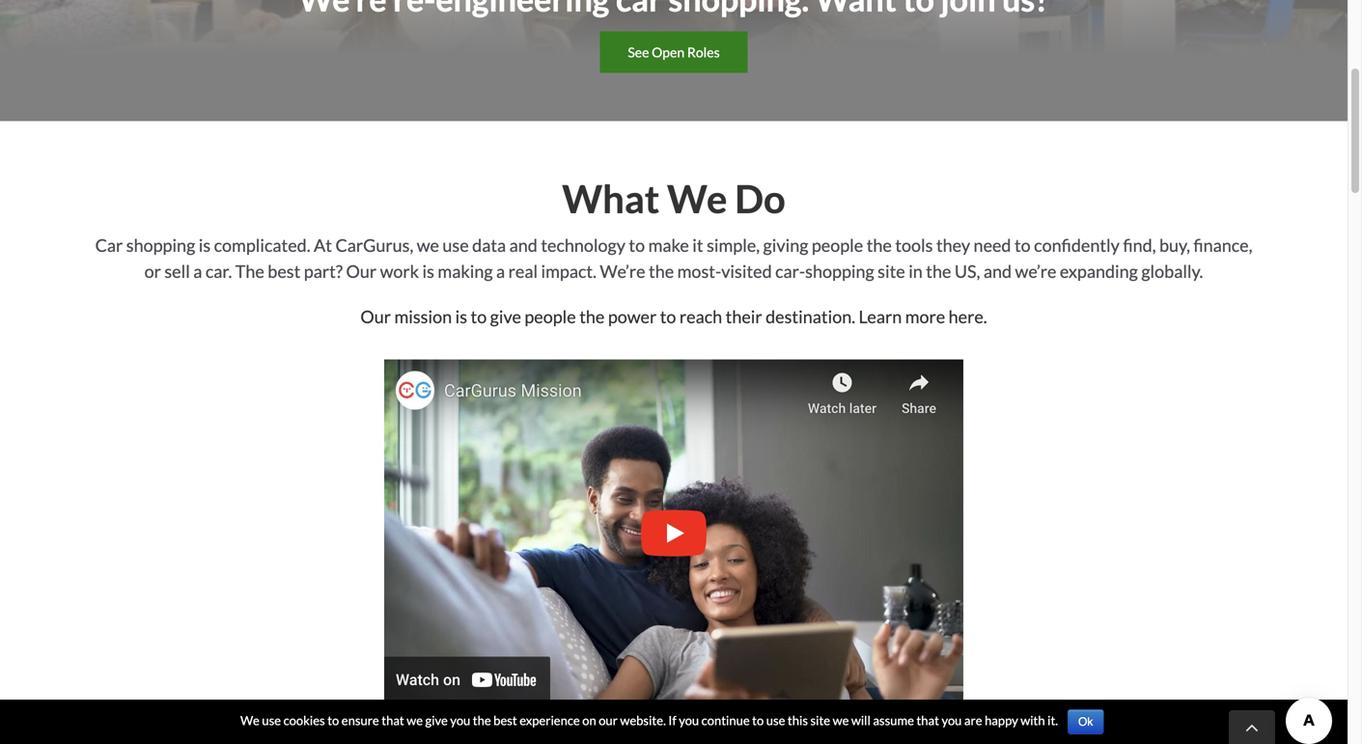 Task type: vqa. For each thing, say whether or not it's contained in the screenshot.
'DEPARTMENTS'
no



Task type: describe. For each thing, give the bounding box(es) containing it.
our
[[599, 713, 618, 729]]

making
[[438, 261, 493, 282]]

to up we're at the top of page
[[629, 235, 645, 256]]

2 a from the left
[[496, 261, 505, 282]]

what we do
[[562, 175, 786, 222]]

finance,
[[1194, 235, 1253, 256]]

use inside car shopping is complicated. at cargurus, we use data and technology to make it simple, giving people the tools they need to confidently find, buy, finance, or sell a car. the best part? our work is making a real impact. we're the most-visited car-shopping site in the us, and we're expanding globally.
[[443, 235, 469, 256]]

the
[[235, 261, 264, 282]]

the left power
[[580, 306, 605, 327]]

buy,
[[1160, 235, 1191, 256]]

1 vertical spatial give
[[426, 713, 448, 729]]

impact.
[[541, 261, 597, 282]]

car shopping is complicated. at cargurus, we use data and technology to make it simple, giving people the tools they need to confidently find, buy, finance, or sell a car. the best part? our work is making a real impact. we're the most-visited car-shopping site in the us, and we're expanding globally.
[[95, 235, 1253, 282]]

real
[[509, 261, 538, 282]]

1 you from the left
[[450, 713, 471, 729]]

visited
[[722, 261, 772, 282]]

the left tools
[[867, 235, 892, 256]]

0 vertical spatial and
[[510, 235, 538, 256]]

best inside car shopping is complicated. at cargurus, we use data and technology to make it simple, giving people the tools they need to confidently find, buy, finance, or sell a car. the best part? our work is making a real impact. we're the most-visited car-shopping site in the us, and we're expanding globally.
[[268, 261, 301, 282]]

part?
[[304, 261, 343, 282]]

1 that from the left
[[382, 713, 404, 729]]

we left will
[[833, 713, 849, 729]]

0 horizontal spatial shopping
[[126, 235, 195, 256]]

1 vertical spatial our
[[361, 306, 391, 327]]

work
[[380, 261, 419, 282]]

will
[[852, 713, 871, 729]]

assume
[[873, 713, 915, 729]]

with
[[1021, 713, 1046, 729]]

in
[[909, 261, 923, 282]]

car
[[95, 235, 123, 256]]

open
[[652, 44, 685, 60]]

us,
[[955, 261, 981, 282]]

reach
[[680, 306, 723, 327]]

if
[[669, 713, 677, 729]]

tools
[[896, 235, 933, 256]]

to right "continue"
[[753, 713, 764, 729]]

to up we're
[[1015, 235, 1031, 256]]

1 horizontal spatial is
[[423, 261, 435, 282]]

we for that
[[407, 713, 423, 729]]

find,
[[1124, 235, 1157, 256]]

power
[[608, 306, 657, 327]]

0 horizontal spatial use
[[262, 713, 281, 729]]

giving
[[764, 235, 809, 256]]

make
[[649, 235, 689, 256]]

we for cargurus,
[[417, 235, 439, 256]]

do
[[735, 175, 786, 222]]

2 horizontal spatial use
[[767, 713, 786, 729]]

3 you from the left
[[942, 713, 962, 729]]

our inside car shopping is complicated. at cargurus, we use data and technology to make it simple, giving people the tools they need to confidently find, buy, finance, or sell a car. the best part? our work is making a real impact. we're the most-visited car-shopping site in the us, and we're expanding globally.
[[346, 261, 377, 282]]

we're
[[1016, 261, 1057, 282]]

2 that from the left
[[917, 713, 940, 729]]

most-
[[678, 261, 722, 282]]

confidently
[[1035, 235, 1120, 256]]

car.
[[206, 261, 232, 282]]



Task type: locate. For each thing, give the bounding box(es) containing it.
to
[[629, 235, 645, 256], [1015, 235, 1031, 256], [471, 306, 487, 327], [660, 306, 677, 327], [328, 713, 339, 729], [753, 713, 764, 729]]

site inside car shopping is complicated. at cargurus, we use data and technology to make it simple, giving people the tools they need to confidently find, buy, finance, or sell a car. the best part? our work is making a real impact. we're the most-visited car-shopping site in the us, and we're expanding globally.
[[878, 261, 906, 282]]

we're
[[600, 261, 646, 282]]

it
[[693, 235, 704, 256]]

0 vertical spatial best
[[268, 261, 301, 282]]

and down need
[[984, 261, 1012, 282]]

a right sell
[[193, 261, 202, 282]]

you left are
[[942, 713, 962, 729]]

1 vertical spatial people
[[525, 306, 576, 327]]

ok
[[1079, 716, 1094, 729]]

data
[[472, 235, 506, 256]]

is right work
[[423, 261, 435, 282]]

on
[[583, 713, 597, 729]]

1 horizontal spatial use
[[443, 235, 469, 256]]

cargurus,
[[336, 235, 414, 256]]

0 horizontal spatial that
[[382, 713, 404, 729]]

1 horizontal spatial give
[[490, 306, 521, 327]]

ok link
[[1068, 710, 1104, 735]]

experience
[[520, 713, 580, 729]]

you
[[450, 713, 471, 729], [679, 713, 699, 729], [942, 713, 962, 729]]

0 horizontal spatial we
[[241, 713, 260, 729]]

best
[[268, 261, 301, 282], [494, 713, 517, 729]]

1 vertical spatial site
[[811, 713, 831, 729]]

we use cookies to ensure that we give you the best experience on our website. if you continue to use this site we will assume that you are happy with it.
[[241, 713, 1059, 729]]

more
[[906, 306, 946, 327]]

a
[[193, 261, 202, 282], [496, 261, 505, 282]]

to down making
[[471, 306, 487, 327]]

1 horizontal spatial a
[[496, 261, 505, 282]]

car-
[[776, 261, 806, 282]]

website.
[[620, 713, 666, 729]]

globally.
[[1142, 261, 1204, 282]]

people inside car shopping is complicated. at cargurus, we use data and technology to make it simple, giving people the tools they need to confidently find, buy, finance, or sell a car. the best part? our work is making a real impact. we're the most-visited car-shopping site in the us, and we're expanding globally.
[[812, 235, 864, 256]]

a left "real"
[[496, 261, 505, 282]]

or
[[145, 261, 161, 282]]

site
[[878, 261, 906, 282], [811, 713, 831, 729]]

and up "real"
[[510, 235, 538, 256]]

their
[[726, 306, 763, 327]]

is right mission on the left
[[455, 306, 467, 327]]

to left ensure
[[328, 713, 339, 729]]

technology
[[541, 235, 626, 256]]

2 horizontal spatial you
[[942, 713, 962, 729]]

is up the car.
[[199, 235, 211, 256]]

1 horizontal spatial we
[[667, 175, 728, 222]]

are
[[965, 713, 983, 729]]

0 horizontal spatial best
[[268, 261, 301, 282]]

that
[[382, 713, 404, 729], [917, 713, 940, 729]]

learn
[[859, 306, 902, 327]]

at
[[314, 235, 332, 256]]

that right ensure
[[382, 713, 404, 729]]

we up work
[[417, 235, 439, 256]]

2 vertical spatial is
[[455, 306, 467, 327]]

see
[[628, 44, 649, 60]]

1 vertical spatial is
[[423, 261, 435, 282]]

0 horizontal spatial is
[[199, 235, 211, 256]]

0 horizontal spatial site
[[811, 713, 831, 729]]

2 you from the left
[[679, 713, 699, 729]]

0 vertical spatial give
[[490, 306, 521, 327]]

the left experience
[[473, 713, 491, 729]]

is
[[199, 235, 211, 256], [423, 261, 435, 282], [455, 306, 467, 327]]

site right this
[[811, 713, 831, 729]]

0 vertical spatial we
[[667, 175, 728, 222]]

this
[[788, 713, 808, 729]]

our down cargurus, on the left top
[[346, 261, 377, 282]]

you right if
[[679, 713, 699, 729]]

use left cookies
[[262, 713, 281, 729]]

1 horizontal spatial best
[[494, 713, 517, 729]]

0 vertical spatial our
[[346, 261, 377, 282]]

see open roles link
[[600, 31, 748, 73]]

ensure
[[342, 713, 379, 729]]

we left cookies
[[241, 713, 260, 729]]

is for shopping
[[199, 235, 211, 256]]

1 a from the left
[[193, 261, 202, 282]]

complicated.
[[214, 235, 311, 256]]

our mission is to give people the power to reach their destination. learn more here.
[[361, 306, 988, 327]]

0 vertical spatial people
[[812, 235, 864, 256]]

give right ensure
[[426, 713, 448, 729]]

we
[[417, 235, 439, 256], [407, 713, 423, 729], [833, 713, 849, 729]]

it.
[[1048, 713, 1059, 729]]

0 horizontal spatial give
[[426, 713, 448, 729]]

give
[[490, 306, 521, 327], [426, 713, 448, 729]]

1 vertical spatial best
[[494, 713, 517, 729]]

here.
[[949, 306, 988, 327]]

people right 'giving'
[[812, 235, 864, 256]]

they
[[937, 235, 971, 256]]

mission
[[395, 306, 452, 327]]

use left this
[[767, 713, 786, 729]]

that right the assume
[[917, 713, 940, 729]]

the
[[867, 235, 892, 256], [649, 261, 674, 282], [927, 261, 952, 282], [580, 306, 605, 327], [473, 713, 491, 729]]

sell
[[165, 261, 190, 282]]

and
[[510, 235, 538, 256], [984, 261, 1012, 282]]

our left mission on the left
[[361, 306, 391, 327]]

best down complicated.
[[268, 261, 301, 282]]

people
[[812, 235, 864, 256], [525, 306, 576, 327]]

our
[[346, 261, 377, 282], [361, 306, 391, 327]]

1 horizontal spatial site
[[878, 261, 906, 282]]

see open roles
[[628, 44, 720, 60]]

happy
[[985, 713, 1019, 729]]

roles
[[688, 44, 720, 60]]

people down impact.
[[525, 306, 576, 327]]

need
[[974, 235, 1012, 256]]

use
[[443, 235, 469, 256], [262, 713, 281, 729], [767, 713, 786, 729]]

expanding
[[1060, 261, 1139, 282]]

shopping up or
[[126, 235, 195, 256]]

you left experience
[[450, 713, 471, 729]]

continue
[[702, 713, 750, 729]]

1 horizontal spatial people
[[812, 235, 864, 256]]

shopping up 'destination.'
[[806, 261, 875, 282]]

1 vertical spatial shopping
[[806, 261, 875, 282]]

1 horizontal spatial shopping
[[806, 261, 875, 282]]

1 horizontal spatial that
[[917, 713, 940, 729]]

we inside car shopping is complicated. at cargurus, we use data and technology to make it simple, giving people the tools they need to confidently find, buy, finance, or sell a car. the best part? our work is making a real impact. we're the most-visited car-shopping site in the us, and we're expanding globally.
[[417, 235, 439, 256]]

use up making
[[443, 235, 469, 256]]

the down make
[[649, 261, 674, 282]]

0 horizontal spatial and
[[510, 235, 538, 256]]

shopping
[[126, 235, 195, 256], [806, 261, 875, 282]]

0 vertical spatial is
[[199, 235, 211, 256]]

1 vertical spatial we
[[241, 713, 260, 729]]

to left reach
[[660, 306, 677, 327]]

what
[[562, 175, 660, 222]]

cookies
[[284, 713, 325, 729]]

1 horizontal spatial and
[[984, 261, 1012, 282]]

0 vertical spatial shopping
[[126, 235, 195, 256]]

0 horizontal spatial you
[[450, 713, 471, 729]]

best left experience
[[494, 713, 517, 729]]

0 horizontal spatial people
[[525, 306, 576, 327]]

we
[[667, 175, 728, 222], [241, 713, 260, 729]]

we up it in the right top of the page
[[667, 175, 728, 222]]

0 horizontal spatial a
[[193, 261, 202, 282]]

simple,
[[707, 235, 760, 256]]

we right ensure
[[407, 713, 423, 729]]

destination.
[[766, 306, 856, 327]]

the right in
[[927, 261, 952, 282]]

2 horizontal spatial is
[[455, 306, 467, 327]]

site left in
[[878, 261, 906, 282]]

1 vertical spatial and
[[984, 261, 1012, 282]]

is for mission
[[455, 306, 467, 327]]

1 horizontal spatial you
[[679, 713, 699, 729]]

give down "real"
[[490, 306, 521, 327]]

0 vertical spatial site
[[878, 261, 906, 282]]



